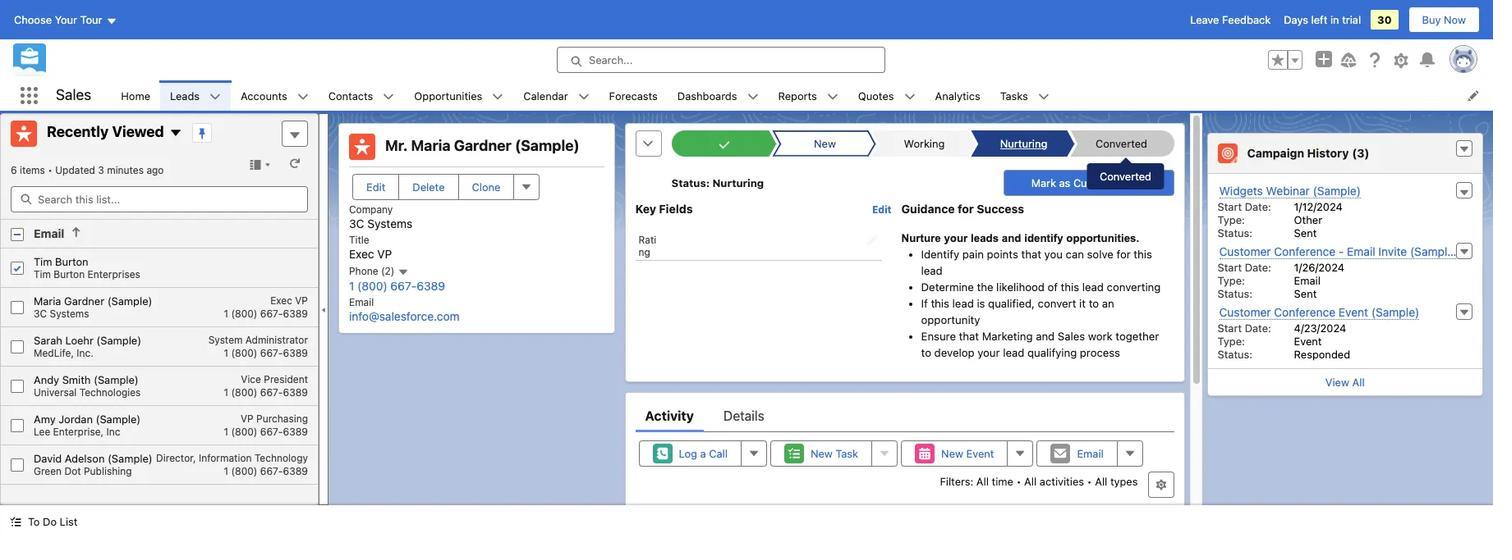 Task type: locate. For each thing, give the bounding box(es) containing it.
info@salesforce.com
[[349, 310, 460, 324]]

customer inside "link"
[[1219, 245, 1271, 259]]

leads list item
[[160, 81, 231, 111]]

3 1 (800) 667-6389 from the top
[[224, 387, 308, 399]]

(800) inside amy jordan (sample) row
[[231, 427, 257, 439]]

1 (800) 667-6389 for andy smith (sample)
[[224, 387, 308, 399]]

1 1 (800) 667-6389 from the top
[[224, 308, 308, 321]]

1 (800) 667-6389 inside andy smith (sample) row
[[224, 387, 308, 399]]

6389 inside sarah loehr (sample) row
[[283, 348, 308, 360]]

for right solve at the right of page
[[1117, 248, 1131, 261]]

2 vertical spatial start date:
[[1218, 322, 1271, 335]]

4 1 (800) 667-6389 from the top
[[224, 427, 308, 439]]

do
[[43, 516, 57, 529]]

• right time
[[1017, 475, 1022, 488]]

1 tim from the top
[[34, 256, 52, 269]]

1 horizontal spatial sales
[[1058, 330, 1085, 343]]

sarah loehr (sample) row
[[1, 328, 318, 367]]

0 horizontal spatial nurturing
[[713, 177, 764, 190]]

1 vertical spatial to
[[921, 346, 932, 360]]

667- down exec vp
[[260, 308, 283, 321]]

develop
[[935, 346, 975, 360]]

667- down administrator
[[260, 348, 283, 360]]

calendar list item
[[514, 81, 599, 111]]

mr. maria gardner (sample)
[[385, 137, 580, 154]]

0 horizontal spatial edit
[[366, 181, 386, 194]]

1 vertical spatial gardner
[[64, 295, 104, 308]]

6389 down purchasing
[[283, 427, 308, 439]]

1 horizontal spatial 3c
[[349, 217, 364, 231]]

lead down the identify
[[921, 264, 943, 277]]

(sample) for amy jordan (sample)
[[96, 413, 141, 427]]

text default image left reports
[[747, 91, 759, 103]]

None search field
[[11, 186, 308, 213]]

contacts
[[328, 89, 373, 102]]

now
[[1444, 13, 1466, 26]]

6389 inside maria gardner (sample) row
[[283, 308, 308, 321]]

start date: down widgets
[[1218, 200, 1271, 214]]

1 vertical spatial that
[[959, 330, 979, 343]]

2 vertical spatial status:
[[1218, 348, 1253, 361]]

(800) up system administrator
[[231, 308, 257, 321]]

new
[[814, 137, 836, 150], [811, 447, 833, 461], [941, 447, 964, 461]]

0 vertical spatial start date:
[[1218, 200, 1271, 214]]

6389 for maria gardner (sample)
[[283, 308, 308, 321]]

exec up administrator
[[270, 295, 292, 307]]

1
[[349, 279, 354, 293], [224, 308, 228, 321], [224, 348, 228, 360], [224, 387, 228, 399], [224, 427, 228, 439], [224, 466, 228, 478]]

1 vertical spatial converted
[[1100, 170, 1152, 183]]

1 status: from the top
[[1218, 227, 1253, 240]]

start date: for customer conference - email invite (sample)
[[1218, 261, 1271, 274]]

6389 for amy jordan (sample)
[[283, 427, 308, 439]]

this right of
[[1061, 281, 1080, 294]]

0 horizontal spatial status
[[672, 177, 706, 190]]

1 vertical spatial text default image
[[71, 227, 82, 238]]

responded
[[1294, 348, 1351, 361]]

1 horizontal spatial systems
[[367, 217, 413, 231]]

0 vertical spatial converted
[[1096, 137, 1148, 150]]

1 (800) 667-6389 down system administrator
[[224, 348, 308, 360]]

1 vertical spatial systems
[[50, 308, 89, 321]]

0 horizontal spatial systems
[[50, 308, 89, 321]]

sent for webinar
[[1294, 227, 1317, 240]]

(800) down system administrator
[[231, 348, 257, 360]]

667- for amy jordan (sample)
[[260, 427, 283, 439]]

quotes list item
[[848, 81, 925, 111]]

0 horizontal spatial 3c
[[34, 308, 47, 321]]

group
[[1268, 50, 1303, 70]]

new up filters:
[[941, 447, 964, 461]]

0 vertical spatial start
[[1218, 200, 1242, 214]]

converted inside the 'path options' list box
[[1096, 137, 1148, 150]]

date: left the 4/23/2024
[[1245, 322, 1271, 335]]

feedback
[[1222, 13, 1271, 26]]

1 vertical spatial for
[[1117, 248, 1131, 261]]

• inside recently viewed|leads|list view element
[[48, 164, 52, 177]]

3 start from the top
[[1218, 322, 1242, 335]]

to down ensure
[[921, 346, 932, 360]]

date: for customer conference event (sample)
[[1245, 322, 1271, 335]]

3 status: from the top
[[1218, 348, 1253, 361]]

converting
[[1107, 281, 1161, 294]]

2 horizontal spatial vp
[[377, 247, 392, 261]]

david adelson (sample) row
[[1, 446, 318, 486]]

text default image
[[1459, 144, 1470, 155], [71, 227, 82, 238]]

contacts list item
[[318, 81, 404, 111]]

1 vertical spatial status:
[[1218, 288, 1253, 301]]

accounts link
[[231, 81, 297, 111]]

new for new event
[[941, 447, 964, 461]]

1 customer from the top
[[1219, 245, 1271, 259]]

date: for customer conference - email invite (sample)
[[1245, 261, 1271, 274]]

0 horizontal spatial this
[[931, 297, 950, 310]]

667- for sarah loehr (sample)
[[260, 348, 283, 360]]

solve
[[1087, 248, 1114, 261]]

new link
[[779, 131, 868, 157]]

1 vertical spatial start
[[1218, 261, 1242, 274]]

email up customer conference event (sample)
[[1294, 274, 1321, 288]]

systems down company
[[367, 217, 413, 231]]

(800) inside 1 (800) 667-6389 email info@salesforce.com
[[357, 279, 387, 293]]

nurturing right :
[[713, 177, 764, 190]]

Search Recently Viewed list view. search field
[[11, 186, 308, 213]]

0 vertical spatial conference
[[1274, 245, 1336, 259]]

tasks link
[[990, 81, 1038, 111]]

conference for -
[[1274, 245, 1336, 259]]

amy jordan (sample)
[[34, 413, 141, 427]]

text default image right reports
[[827, 91, 839, 103]]

2 date: from the top
[[1245, 261, 1271, 274]]

1 horizontal spatial status
[[1114, 177, 1146, 190]]

2 start from the top
[[1218, 261, 1242, 274]]

that
[[1021, 248, 1042, 261], [959, 330, 979, 343]]

text default image inside reports list item
[[827, 91, 839, 103]]

start for customer conference event (sample)
[[1218, 322, 1242, 335]]

details link
[[724, 400, 764, 433]]

text default image inside calendar list item
[[578, 91, 589, 103]]

to
[[28, 516, 40, 529]]

0 vertical spatial status:
[[1218, 227, 1253, 240]]

667-
[[391, 279, 417, 293], [260, 308, 283, 321], [260, 348, 283, 360], [260, 387, 283, 399], [260, 427, 283, 439], [260, 466, 283, 478]]

publishing
[[84, 466, 132, 478]]

converted up current
[[1096, 137, 1148, 150]]

1 inside maria gardner (sample) row
[[224, 308, 228, 321]]

(sample) right the smith
[[94, 374, 139, 387]]

1 horizontal spatial maria
[[411, 137, 451, 154]]

date: down widgets
[[1245, 200, 1271, 214]]

1 vertical spatial type:
[[1218, 274, 1245, 288]]

identify
[[921, 248, 960, 261]]

0 vertical spatial type:
[[1218, 214, 1245, 227]]

1 (800) 667-6389 inside maria gardner (sample) row
[[224, 308, 308, 321]]

type: for customer conference event (sample)
[[1218, 335, 1245, 348]]

2 status from the left
[[1114, 177, 1146, 190]]

(sample) for andy smith (sample)
[[94, 374, 139, 387]]

event down customer conference event (sample) link at the bottom of the page
[[1294, 335, 1322, 348]]

(sample) inside "link"
[[1410, 245, 1458, 259]]

event up time
[[967, 447, 994, 461]]

system administrator
[[208, 335, 308, 347]]

maria right mr.
[[411, 137, 451, 154]]

leads
[[170, 89, 200, 102]]

leave
[[1190, 13, 1219, 26]]

1 (800) 667-6389 down vp purchasing
[[224, 427, 308, 439]]

6389 down president
[[283, 387, 308, 399]]

(sample) down technologies
[[96, 413, 141, 427]]

tim burton row
[[1, 249, 318, 289]]

667- down vp purchasing
[[260, 427, 283, 439]]

that up develop
[[959, 330, 979, 343]]

vp inside company 3c systems title exec vp
[[377, 247, 392, 261]]

(800) up "information"
[[231, 427, 257, 439]]

1 horizontal spatial that
[[1021, 248, 1042, 261]]

conference up 1/26/2024
[[1274, 245, 1336, 259]]

email up activities
[[1077, 447, 1104, 461]]

3
[[98, 164, 104, 177]]

6389 up info@salesforce.com link
[[417, 279, 445, 293]]

new left "task" on the right bottom
[[811, 447, 833, 461]]

1 vertical spatial vp
[[295, 295, 308, 307]]

1 horizontal spatial gardner
[[454, 137, 512, 154]]

1 for amy jordan (sample)
[[224, 427, 228, 439]]

1 (800) 667-6389 for amy jordan (sample)
[[224, 427, 308, 439]]

vice
[[241, 374, 261, 386]]

0 vertical spatial for
[[958, 202, 974, 216]]

1 vertical spatial exec
[[270, 295, 292, 307]]

(800) up "info@salesforce.com"
[[357, 279, 387, 293]]

(800) for amy jordan (sample)
[[231, 427, 257, 439]]

667- down technology
[[260, 466, 283, 478]]

0 horizontal spatial to
[[921, 346, 932, 360]]

for
[[958, 202, 974, 216], [1117, 248, 1131, 261]]

667- inside andy smith (sample) row
[[260, 387, 283, 399]]

(800) inside david adelson (sample) row
[[231, 466, 257, 478]]

3 type: from the top
[[1218, 335, 1245, 348]]

1 (800) 667-6389 link
[[349, 279, 445, 293]]

gardner
[[454, 137, 512, 154], [64, 295, 104, 308]]

guidance
[[902, 202, 955, 216]]

viewed
[[112, 123, 164, 141]]

a
[[700, 447, 706, 461]]

view all link
[[1208, 369, 1483, 396]]

667- inside sarah loehr (sample) row
[[260, 348, 283, 360]]

to right it
[[1089, 297, 1099, 310]]

status
[[672, 177, 706, 190], [1114, 177, 1146, 190]]

2 sent from the top
[[1294, 288, 1317, 301]]

dashboards link
[[668, 81, 747, 111]]

1/12/2024
[[1294, 200, 1343, 214]]

667- up info@salesforce.com link
[[391, 279, 417, 293]]

(800) inside andy smith (sample) row
[[231, 387, 257, 399]]

(sample) right the invite
[[1410, 245, 1458, 259]]

that down identify
[[1021, 248, 1042, 261]]

0 horizontal spatial text default image
[[71, 227, 82, 238]]

tab list
[[635, 400, 1174, 433]]

0 horizontal spatial maria
[[34, 295, 61, 308]]

text default image
[[492, 91, 504, 103], [578, 91, 589, 103], [747, 91, 759, 103], [827, 91, 839, 103], [904, 91, 916, 103], [1038, 91, 1050, 103], [10, 517, 21, 528]]

text default image right the "tasks"
[[1038, 91, 1050, 103]]

6389 inside andy smith (sample) row
[[283, 387, 308, 399]]

working link
[[879, 131, 967, 157]]

to
[[1089, 297, 1099, 310], [921, 346, 932, 360]]

email up tim burton tim burton enterprises
[[34, 227, 64, 241]]

1 horizontal spatial exec
[[349, 247, 374, 261]]

contacts link
[[318, 81, 383, 111]]

6389 down exec vp
[[283, 308, 308, 321]]

(sample) down the invite
[[1372, 306, 1420, 320]]

0 horizontal spatial sales
[[56, 86, 91, 104]]

(800) down "information"
[[231, 466, 257, 478]]

this right if
[[931, 297, 950, 310]]

date: left 1/26/2024
[[1245, 261, 1271, 274]]

3c up title
[[349, 217, 364, 231]]

0 vertical spatial 3c
[[349, 217, 364, 231]]

667- inside amy jordan (sample) row
[[260, 427, 283, 439]]

1 (800) 667-6389 down vice president
[[224, 387, 308, 399]]

6389 inside amy jordan (sample) row
[[283, 427, 308, 439]]

edit up company
[[366, 181, 386, 194]]

sales up qualifying
[[1058, 330, 1085, 343]]

1 date: from the top
[[1245, 200, 1271, 214]]

status right current
[[1114, 177, 1146, 190]]

0 vertical spatial vp
[[377, 247, 392, 261]]

0 vertical spatial event
[[1339, 306, 1369, 320]]

0 vertical spatial text default image
[[1459, 144, 1470, 155]]

(sample) right inc.
[[96, 335, 141, 348]]

1 horizontal spatial your
[[978, 346, 1000, 360]]

3c up the sarah
[[34, 308, 47, 321]]

pain
[[963, 248, 984, 261]]

1 vertical spatial and
[[1036, 330, 1055, 343]]

opportunities list item
[[404, 81, 514, 111]]

status: for customer conference event (sample)
[[1218, 348, 1253, 361]]

1 vertical spatial date:
[[1245, 261, 1271, 274]]

1 (800) 667-6389 down technology
[[224, 466, 308, 478]]

1 start date: from the top
[[1218, 200, 1271, 214]]

for inside nurture your leads and identify opportunities. identify pain points that you can solve for this lead determine the likelihood of this lead converting if this lead is qualified, convert it to an opportunity ensure that marketing and sales work together to develop your lead qualifying process
[[1117, 248, 1131, 261]]

technologies
[[79, 387, 141, 399]]

1 (800) 667-6389 down exec vp
[[224, 308, 308, 321]]

2 type: from the top
[[1218, 274, 1245, 288]]

0 horizontal spatial event
[[967, 447, 994, 461]]

text default image inside "dashboards" list item
[[747, 91, 759, 103]]

text default image left to
[[10, 517, 21, 528]]

1 inside andy smith (sample) row
[[224, 387, 228, 399]]

• right items
[[48, 164, 52, 177]]

new inside "link"
[[814, 137, 836, 150]]

2 customer from the top
[[1219, 306, 1271, 320]]

0 vertical spatial exec
[[349, 247, 374, 261]]

nurture your leads and identify opportunities. identify pain points that you can solve for this lead determine the likelihood of this lead converting if this lead is qualified, convert it to an opportunity ensure that marketing and sales work together to develop your lead qualifying process
[[902, 232, 1161, 360]]

new down reports list item
[[814, 137, 836, 150]]

2 vertical spatial event
[[967, 447, 994, 461]]

conference inside "link"
[[1274, 245, 1336, 259]]

start
[[1218, 200, 1242, 214], [1218, 261, 1242, 274], [1218, 322, 1242, 335]]

(sample) down calendar link
[[515, 137, 580, 154]]

text default image inside quotes list item
[[904, 91, 916, 103]]

sent
[[1294, 227, 1317, 240], [1294, 288, 1317, 301]]

your down the marketing
[[978, 346, 1000, 360]]

1 (800) 667-6389 inside amy jordan (sample) row
[[224, 427, 308, 439]]

667- inside david adelson (sample) row
[[260, 466, 283, 478]]

recently viewed
[[47, 123, 164, 141]]

type: for widgets webinar (sample)
[[1218, 214, 1245, 227]]

text default image right quotes
[[904, 91, 916, 103]]

call
[[709, 447, 728, 461]]

start date:
[[1218, 200, 1271, 214], [1218, 261, 1271, 274], [1218, 322, 1271, 335]]

inc.
[[77, 348, 94, 360]]

2 tim from the top
[[34, 269, 51, 281]]

email right -
[[1347, 245, 1376, 259]]

edit left guidance
[[872, 204, 892, 216]]

2 vertical spatial date:
[[1245, 322, 1271, 335]]

6389
[[417, 279, 445, 293], [283, 308, 308, 321], [283, 348, 308, 360], [283, 387, 308, 399], [283, 427, 308, 439], [283, 466, 308, 478]]

start date: left 1/26/2024
[[1218, 261, 1271, 274]]

1 start from the top
[[1218, 200, 1242, 214]]

text default image for reports
[[827, 91, 839, 103]]

sales inside nurture your leads and identify opportunities. identify pain points that you can solve for this lead determine the likelihood of this lead converting if this lead is qualified, convert it to an opportunity ensure that marketing and sales work together to develop your lead qualifying process
[[1058, 330, 1085, 343]]

customer for customer conference - email invite (sample)
[[1219, 245, 1271, 259]]

converted
[[1096, 137, 1148, 150], [1100, 170, 1152, 183]]

email down 1 (800) 667-6389 link
[[349, 297, 374, 309]]

0 vertical spatial systems
[[367, 217, 413, 231]]

maria gardner (sample)
[[34, 295, 152, 308]]

opportunities
[[414, 89, 482, 102]]

1 vertical spatial 3c
[[34, 308, 47, 321]]

systems up loehr
[[50, 308, 89, 321]]

vp left purchasing
[[241, 413, 254, 426]]

1 conference from the top
[[1274, 245, 1336, 259]]

in
[[1331, 13, 1339, 26]]

(sample) for widgets webinar (sample)
[[1313, 184, 1361, 198]]

1 horizontal spatial edit
[[872, 204, 892, 216]]

updated
[[55, 164, 95, 177]]

2 vertical spatial vp
[[241, 413, 254, 426]]

6389 for andy smith (sample)
[[283, 387, 308, 399]]

leads
[[971, 232, 999, 245]]

5 1 (800) 667-6389 from the top
[[224, 466, 308, 478]]

1 vertical spatial edit
[[872, 204, 892, 216]]

if
[[921, 297, 928, 310]]

mark as current status button
[[1003, 170, 1174, 196]]

667- inside maria gardner (sample) row
[[260, 308, 283, 321]]

vp up administrator
[[295, 295, 308, 307]]

1 horizontal spatial nurturing
[[1000, 137, 1048, 150]]

1 for maria gardner (sample)
[[224, 308, 228, 321]]

sales up recently
[[56, 86, 91, 104]]

2 status: from the top
[[1218, 288, 1253, 301]]

1 inside amy jordan (sample) row
[[224, 427, 228, 439]]

2 vertical spatial start
[[1218, 322, 1242, 335]]

enterprises
[[88, 269, 140, 281]]

exec inside maria gardner (sample) row
[[270, 295, 292, 307]]

667- down vice president
[[260, 387, 283, 399]]

text default image inside opportunities list item
[[492, 91, 504, 103]]

invite
[[1379, 245, 1407, 259]]

new event button
[[901, 441, 1008, 467]]

event up the 4/23/2024
[[1339, 306, 1369, 320]]

2 start date: from the top
[[1218, 261, 1271, 274]]

quotes link
[[848, 81, 904, 111]]

0 vertical spatial maria
[[411, 137, 451, 154]]

0 vertical spatial your
[[944, 232, 968, 245]]

1 horizontal spatial vp
[[295, 295, 308, 307]]

0 horizontal spatial your
[[944, 232, 968, 245]]

1 for andy smith (sample)
[[224, 387, 228, 399]]

technology
[[255, 453, 308, 465]]

you
[[1045, 248, 1063, 261]]

1 vertical spatial event
[[1294, 335, 1322, 348]]

6389 down administrator
[[283, 348, 308, 360]]

text default image for opportunities
[[492, 91, 504, 103]]

(800) inside maria gardner (sample) row
[[231, 308, 257, 321]]

exec
[[349, 247, 374, 261], [270, 295, 292, 307]]

log a call button
[[639, 441, 742, 467]]

1 status from the left
[[672, 177, 706, 190]]

(sample) up 1/12/2024
[[1313, 184, 1361, 198]]

sent up customer conference event (sample)
[[1294, 288, 1317, 301]]

1 (800) 667-6389 inside sarah loehr (sample) row
[[224, 348, 308, 360]]

2 1 (800) 667-6389 from the top
[[224, 348, 308, 360]]

6389 for sarah loehr (sample)
[[283, 348, 308, 360]]

1 vertical spatial sales
[[1058, 330, 1085, 343]]

administrator
[[245, 335, 308, 347]]

your up the identify
[[944, 232, 968, 245]]

6389 down technology
[[283, 466, 308, 478]]

accounts list item
[[231, 81, 318, 111]]

an
[[1102, 297, 1114, 310]]

0 vertical spatial date:
[[1245, 200, 1271, 214]]

all
[[1353, 376, 1365, 389], [977, 475, 989, 488], [1024, 475, 1037, 488], [1095, 475, 1108, 488]]

1 vertical spatial customer
[[1219, 306, 1271, 320]]

3 date: from the top
[[1245, 322, 1271, 335]]

new for new
[[814, 137, 836, 150]]

text default image for quotes
[[904, 91, 916, 103]]

exec down title
[[349, 247, 374, 261]]

0 vertical spatial to
[[1089, 297, 1099, 310]]

1 inside sarah loehr (sample) row
[[224, 348, 228, 360]]

nurturing up mark
[[1000, 137, 1048, 150]]

gardner down tim burton tim burton enterprises
[[64, 295, 104, 308]]

maria
[[411, 137, 451, 154], [34, 295, 61, 308]]

type: for customer conference - email invite (sample)
[[1218, 274, 1245, 288]]

nurturing
[[1000, 137, 1048, 150], [713, 177, 764, 190]]

0 vertical spatial nurturing
[[1000, 137, 1048, 150]]

sent down 1/12/2024
[[1294, 227, 1317, 240]]

0 horizontal spatial vp
[[241, 413, 254, 426]]

0 vertical spatial gardner
[[454, 137, 512, 154]]

status: for widgets webinar (sample)
[[1218, 227, 1253, 240]]

smith
[[62, 374, 91, 387]]

and up qualifying
[[1036, 330, 1055, 343]]

0 vertical spatial this
[[1134, 248, 1152, 261]]

accounts
[[241, 89, 287, 102]]

conference up the 4/23/2024
[[1274, 306, 1336, 320]]

text default image inside "tasks" list item
[[1038, 91, 1050, 103]]

1 horizontal spatial for
[[1117, 248, 1131, 261]]

0 vertical spatial sent
[[1294, 227, 1317, 240]]

success
[[977, 202, 1024, 216]]

1 vertical spatial this
[[1061, 281, 1080, 294]]

email inside button
[[1077, 447, 1104, 461]]

widgets webinar (sample) link
[[1219, 184, 1361, 199]]

sales
[[56, 86, 91, 104], [1058, 330, 1085, 343]]

2 conference from the top
[[1274, 306, 1336, 320]]

0 vertical spatial edit
[[366, 181, 386, 194]]

date:
[[1245, 200, 1271, 214], [1245, 261, 1271, 274], [1245, 322, 1271, 335]]

1 vertical spatial sent
[[1294, 288, 1317, 301]]

status up fields
[[672, 177, 706, 190]]

0 horizontal spatial gardner
[[64, 295, 104, 308]]

this
[[1134, 248, 1152, 261], [1061, 281, 1080, 294], [931, 297, 950, 310]]

(800) inside sarah loehr (sample) row
[[231, 348, 257, 360]]

1 vertical spatial maria
[[34, 295, 61, 308]]

1 horizontal spatial to
[[1089, 297, 1099, 310]]

working
[[904, 137, 945, 150]]

activity link
[[645, 400, 694, 433]]

1 type: from the top
[[1218, 214, 1245, 227]]

log a call
[[679, 447, 728, 461]]

gardner up "clone" button
[[454, 137, 512, 154]]

0 horizontal spatial exec
[[270, 295, 292, 307]]

activity
[[645, 409, 694, 424]]

new task button
[[770, 441, 872, 467]]

start date: left the 4/23/2024
[[1218, 322, 1271, 335]]

1 horizontal spatial text default image
[[1459, 144, 1470, 155]]

for left success
[[958, 202, 974, 216]]

2 vertical spatial type:
[[1218, 335, 1245, 348]]

0 horizontal spatial and
[[1002, 232, 1021, 245]]

text default image inside to do list 'button'
[[10, 517, 21, 528]]

1 vertical spatial conference
[[1274, 306, 1336, 320]]

3 start date: from the top
[[1218, 322, 1271, 335]]

1 vertical spatial start date:
[[1218, 261, 1271, 274]]

1 sent from the top
[[1294, 227, 1317, 240]]

(sample) inside row
[[96, 335, 141, 348]]

(sample) down inc
[[108, 453, 153, 466]]

0 vertical spatial customer
[[1219, 245, 1271, 259]]

list
[[111, 81, 1493, 111]]



Task type: vqa. For each thing, say whether or not it's contained in the screenshot.


Task type: describe. For each thing, give the bounding box(es) containing it.
company 3c systems title exec vp
[[349, 204, 413, 261]]

conference for event
[[1274, 306, 1336, 320]]

6389 inside david adelson (sample) row
[[283, 466, 308, 478]]

(800) for sarah loehr (sample)
[[231, 348, 257, 360]]

(sample) for sarah loehr (sample)
[[96, 335, 141, 348]]

edit inside button
[[366, 181, 386, 194]]

event inside button
[[967, 447, 994, 461]]

reports link
[[768, 81, 827, 111]]

search... button
[[557, 47, 886, 73]]

delete button
[[399, 174, 459, 200]]

medlife, inc.
[[34, 348, 94, 360]]

0 horizontal spatial that
[[959, 330, 979, 343]]

status inside button
[[1114, 177, 1146, 190]]

adelson
[[65, 453, 105, 466]]

(800) for andy smith (sample)
[[231, 387, 257, 399]]

1/26/2024
[[1294, 261, 1345, 274]]

convert
[[1038, 297, 1076, 310]]

recently viewed|leads|list view element
[[0, 113, 319, 506]]

key
[[635, 202, 656, 216]]

clone button
[[458, 174, 515, 200]]

buy now
[[1422, 13, 1466, 26]]

text default image for dashboards
[[747, 91, 759, 103]]

1 horizontal spatial event
[[1294, 335, 1322, 348]]

enterprise,
[[53, 427, 104, 439]]

fields
[[659, 202, 693, 216]]

maria inside row
[[34, 295, 61, 308]]

new for new task
[[811, 447, 833, 461]]

widgets webinar (sample)
[[1219, 184, 1361, 198]]

start for customer conference - email invite (sample)
[[1218, 261, 1242, 274]]

all left types
[[1095, 475, 1108, 488]]

view
[[1326, 376, 1350, 389]]

left
[[1311, 13, 1328, 26]]

none search field inside recently viewed|leads|list view element
[[11, 186, 308, 213]]

jordan
[[59, 413, 93, 427]]

systems inside company 3c systems title exec vp
[[367, 217, 413, 231]]

lee
[[34, 427, 50, 439]]

medlife,
[[34, 348, 74, 360]]

text default image for calendar
[[578, 91, 589, 103]]

start date: for customer conference event (sample)
[[1218, 322, 1271, 335]]

filters:
[[940, 475, 974, 488]]

1 vertical spatial your
[[978, 346, 1000, 360]]

trial
[[1342, 13, 1361, 26]]

1 vertical spatial nurturing
[[713, 177, 764, 190]]

it
[[1079, 297, 1086, 310]]

webinar
[[1266, 184, 1310, 198]]

process
[[1080, 346, 1120, 360]]

edit link
[[872, 203, 892, 216]]

gardner inside row
[[64, 295, 104, 308]]

dashboards
[[678, 89, 737, 102]]

home
[[121, 89, 150, 102]]

amy jordan (sample) row
[[1, 407, 318, 446]]

mark as current status
[[1032, 177, 1146, 190]]

• right activities
[[1087, 475, 1092, 488]]

mr.
[[385, 137, 408, 154]]

key fields
[[635, 202, 693, 216]]

campaign history (3)
[[1247, 146, 1370, 160]]

vp inside maria gardner (sample) row
[[295, 295, 308, 307]]

• down types
[[1122, 505, 1133, 518]]

opportunities link
[[404, 81, 492, 111]]

0 vertical spatial and
[[1002, 232, 1021, 245]]

email inside "link"
[[1347, 245, 1376, 259]]

6389 inside 1 (800) 667-6389 email info@salesforce.com
[[417, 279, 445, 293]]

qualified,
[[988, 297, 1035, 310]]

lead image
[[349, 134, 375, 160]]

email inside recently viewed|leads|list view element
[[34, 227, 64, 241]]

lead left is at the right bottom of page
[[953, 297, 974, 310]]

forecasts
[[609, 89, 658, 102]]

all right view on the right of the page
[[1353, 376, 1365, 389]]

analytics link
[[925, 81, 990, 111]]

1 horizontal spatial and
[[1036, 330, 1055, 343]]

customer conference - email invite (sample)
[[1219, 245, 1458, 259]]

667- for maria gardner (sample)
[[260, 308, 283, 321]]

667- inside 1 (800) 667-6389 email info@salesforce.com
[[391, 279, 417, 293]]

lead down the marketing
[[1003, 346, 1025, 360]]

dashboards list item
[[668, 81, 768, 111]]

status : nurturing
[[672, 177, 764, 190]]

:
[[706, 177, 710, 190]]

marketing
[[982, 330, 1033, 343]]

all left time
[[977, 475, 989, 488]]

andy smith (sample) row
[[1, 367, 318, 407]]

widgets
[[1219, 184, 1263, 198]]

search...
[[589, 53, 633, 67]]

guidance for success
[[902, 202, 1024, 216]]

rati
[[639, 234, 657, 246]]

david adelson (sample) director, information technology
[[34, 453, 308, 466]]

exec inside company 3c systems title exec vp
[[349, 247, 374, 261]]

determine
[[921, 281, 974, 294]]

edit button
[[352, 174, 400, 200]]

the
[[977, 281, 994, 294]]

buy
[[1422, 13, 1441, 26]]

points
[[987, 248, 1018, 261]]

tasks list item
[[990, 81, 1060, 111]]

home link
[[111, 81, 160, 111]]

1 (800) 667-6389 for sarah loehr (sample)
[[224, 348, 308, 360]]

work
[[1088, 330, 1113, 343]]

recently viewed status
[[11, 164, 55, 177]]

lee enterprise, inc
[[34, 427, 120, 439]]

1 horizontal spatial this
[[1061, 281, 1080, 294]]

0 vertical spatial sales
[[56, 86, 91, 104]]

3c inside company 3c systems title exec vp
[[349, 217, 364, 231]]

0 vertical spatial that
[[1021, 248, 1042, 261]]

mark
[[1032, 177, 1056, 190]]

2 horizontal spatial this
[[1134, 248, 1152, 261]]

4/23/2024
[[1294, 322, 1347, 335]]

lead up it
[[1083, 281, 1104, 294]]

list containing home
[[111, 81, 1493, 111]]

sent for conference
[[1294, 288, 1317, 301]]

nurturing inside nurturing link
[[1000, 137, 1048, 150]]

0 horizontal spatial for
[[958, 202, 974, 216]]

maria gardner (sample) row
[[1, 289, 318, 328]]

dot
[[64, 466, 81, 478]]

types
[[1111, 475, 1138, 488]]

1 inside david adelson (sample) row
[[224, 466, 228, 478]]

(800) for maria gardner (sample)
[[231, 308, 257, 321]]

start for widgets webinar (sample)
[[1218, 200, 1242, 214]]

-
[[1339, 245, 1344, 259]]

email inside 1 (800) 667-6389 email info@salesforce.com
[[349, 297, 374, 309]]

current
[[1074, 177, 1111, 190]]

1 (800) 667-6389 for maria gardner (sample)
[[224, 308, 308, 321]]

2 vertical spatial this
[[931, 297, 950, 310]]

information
[[199, 453, 252, 465]]

sarah
[[34, 335, 62, 348]]

customer for customer conference event (sample)
[[1219, 306, 1271, 320]]

leave feedback
[[1190, 13, 1271, 26]]

ensure
[[921, 330, 956, 343]]

start date: for widgets webinar (sample)
[[1218, 200, 1271, 214]]

select an item from this list to open it. grid
[[1, 249, 318, 486]]

purchasing
[[256, 413, 308, 426]]

date: for widgets webinar (sample)
[[1245, 200, 1271, 214]]

leads link
[[160, 81, 210, 111]]

path options list box
[[672, 131, 1174, 157]]

green dot publishing
[[34, 466, 132, 478]]

nurture
[[902, 232, 941, 245]]

1 for sarah loehr (sample)
[[224, 348, 228, 360]]

text default image for tasks
[[1038, 91, 1050, 103]]

status: for customer conference - email invite (sample)
[[1218, 288, 1253, 301]]

leave feedback link
[[1190, 13, 1271, 26]]

(sample) for david adelson (sample) director, information technology
[[108, 453, 153, 466]]

3c inside maria gardner (sample) row
[[34, 308, 47, 321]]

display as split view image
[[242, 150, 278, 177]]

vp inside amy jordan (sample) row
[[241, 413, 254, 426]]

• down activities
[[1058, 505, 1069, 518]]

all right time
[[1024, 475, 1037, 488]]

tab list containing activity
[[635, 400, 1174, 433]]

2 horizontal spatial event
[[1339, 306, 1369, 320]]

667- for andy smith (sample)
[[260, 387, 283, 399]]

(3)
[[1352, 146, 1370, 160]]

items
[[20, 164, 45, 177]]

reports list item
[[768, 81, 848, 111]]

1 inside 1 (800) 667-6389 email info@salesforce.com
[[349, 279, 354, 293]]

qualifying
[[1028, 346, 1077, 360]]

1 (800) 667-6389 inside david adelson (sample) row
[[224, 466, 308, 478]]

to do list
[[28, 516, 78, 529]]

to do list button
[[0, 506, 87, 539]]

buy now button
[[1408, 7, 1480, 33]]

opportunities.
[[1066, 232, 1139, 245]]

systems inside maria gardner (sample) row
[[50, 308, 89, 321]]

sarah loehr (sample)
[[34, 335, 141, 348]]

new event
[[941, 447, 994, 461]]

(sample) for maria gardner (sample)
[[107, 295, 152, 308]]

identify
[[1025, 232, 1063, 245]]

universal
[[34, 387, 77, 399]]

log
[[679, 447, 697, 461]]

history
[[1307, 146, 1349, 160]]



